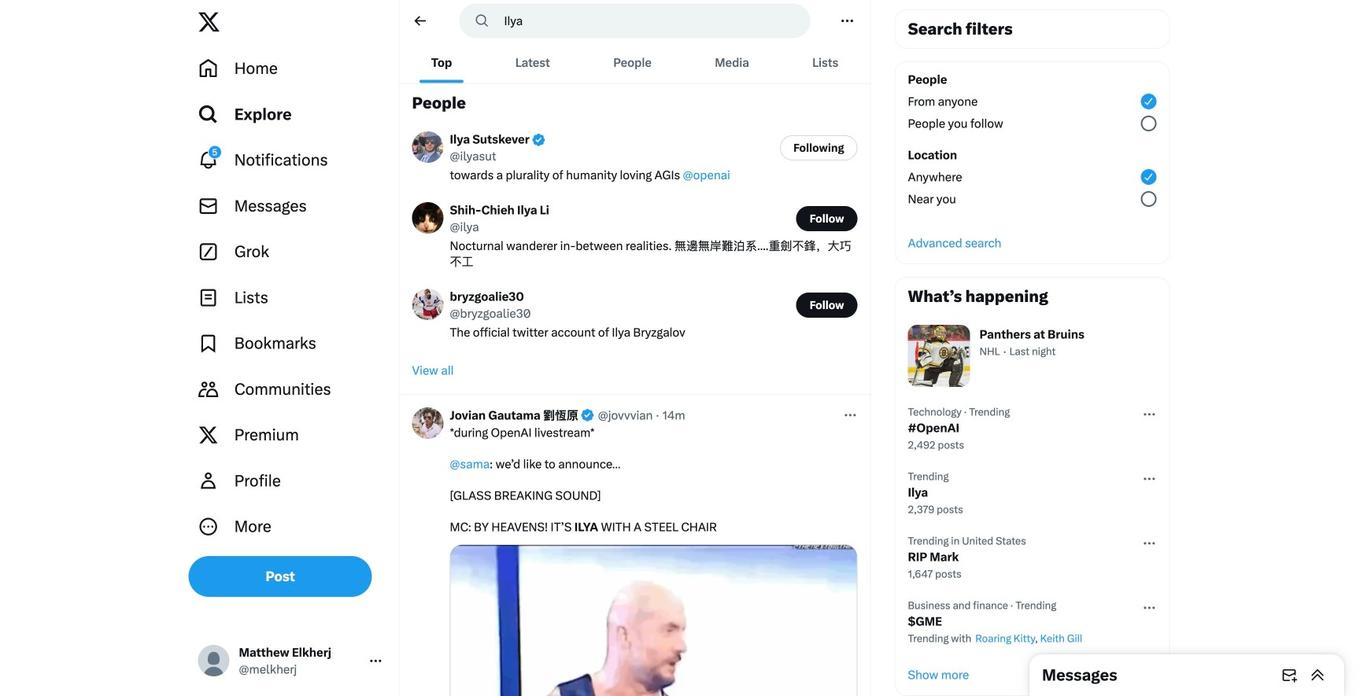 Task type: vqa. For each thing, say whether or not it's contained in the screenshot.
Footer navigation
no



Task type: describe. For each thing, give the bounding box(es) containing it.
verified account image
[[531, 133, 546, 147]]

Search query text field
[[495, 4, 810, 37]]

Search search field
[[460, 4, 811, 38]]

1 option group from the top
[[908, 62, 1164, 135]]

2 option group from the top
[[908, 138, 1164, 210]]

verified account image
[[580, 408, 595, 423]]



Task type: locate. For each thing, give the bounding box(es) containing it.
tab list
[[400, 42, 871, 83]]

home timeline element
[[400, 0, 871, 697]]

0 vertical spatial option group
[[908, 62, 1164, 135]]

primary navigation
[[189, 46, 393, 550]]

1 vertical spatial option group
[[908, 138, 1164, 210]]

option group
[[908, 62, 1164, 135], [908, 138, 1164, 210]]



